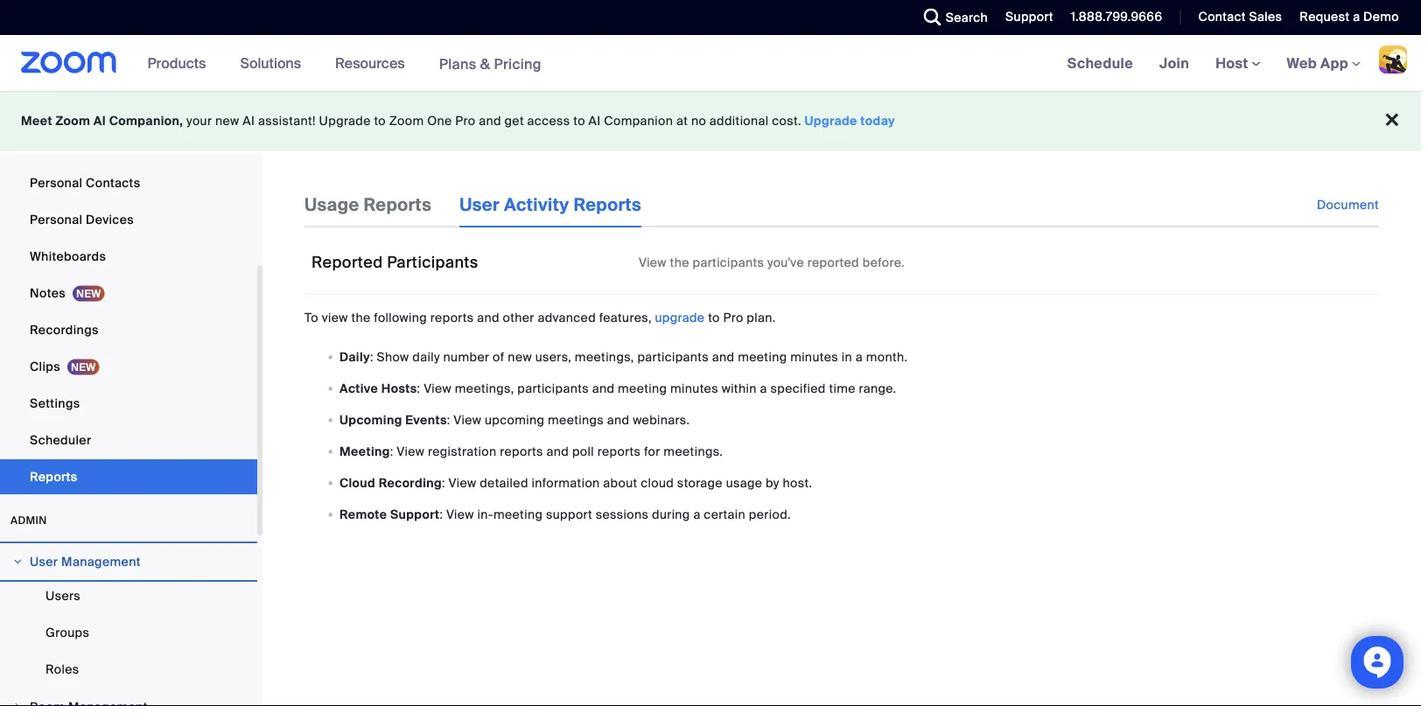 Task type: locate. For each thing, give the bounding box(es) containing it.
in
[[842, 349, 853, 365]]

remote
[[340, 506, 387, 522]]

minutes
[[791, 349, 839, 365], [671, 380, 719, 396]]

upgrade right cost.
[[805, 113, 858, 129]]

support down recording
[[390, 506, 440, 522]]

1 vertical spatial support
[[390, 506, 440, 522]]

: up events
[[417, 380, 421, 396]]

about
[[603, 475, 638, 491]]

view for in-
[[446, 506, 474, 522]]

to right access
[[574, 113, 585, 129]]

a left demo
[[1353, 9, 1361, 25]]

minutes left within
[[671, 380, 719, 396]]

meetings, down the of
[[455, 380, 514, 396]]

: down registration
[[442, 475, 445, 491]]

products
[[148, 54, 206, 72]]

0 vertical spatial right image
[[12, 557, 23, 567]]

to view the following reports and other advanced features, upgrade to pro plan.
[[305, 310, 776, 326]]

app
[[1321, 54, 1349, 72]]

right image inside "menu item"
[[12, 702, 23, 706]]

2 horizontal spatial ai
[[589, 113, 601, 129]]

to down resources dropdown button
[[374, 113, 386, 129]]

at
[[677, 113, 688, 129]]

a
[[1353, 9, 1361, 25], [856, 349, 863, 365], [760, 380, 767, 396], [694, 506, 701, 522]]

personal up the whiteboards
[[30, 211, 83, 228]]

2 right image from the top
[[12, 702, 23, 706]]

0 horizontal spatial the
[[351, 310, 371, 326]]

: left the in-
[[440, 506, 443, 522]]

1 right image from the top
[[12, 557, 23, 567]]

:
[[370, 349, 374, 365], [417, 380, 421, 396], [447, 412, 450, 428], [390, 443, 394, 459], [442, 475, 445, 491], [440, 506, 443, 522]]

1 horizontal spatial pro
[[723, 310, 744, 326]]

3 ai from the left
[[589, 113, 601, 129]]

meeting down detailed
[[494, 506, 543, 522]]

profile picture image
[[1380, 46, 1408, 74]]

and inside meet zoom ai companion, footer
[[479, 113, 501, 129]]

personal inside "link"
[[30, 175, 83, 191]]

access
[[527, 113, 570, 129]]

: up recording
[[390, 443, 394, 459]]

1 personal from the top
[[30, 175, 83, 191]]

settings link
[[0, 386, 257, 421]]

2 personal from the top
[[30, 211, 83, 228]]

view up registration
[[454, 412, 482, 428]]

specified
[[771, 380, 826, 396]]

reports link
[[0, 460, 257, 495]]

0 horizontal spatial zoom
[[56, 113, 90, 129]]

upgrade
[[319, 113, 371, 129], [805, 113, 858, 129]]

reports up number
[[431, 310, 474, 326]]

1 horizontal spatial user
[[460, 193, 500, 216]]

0 vertical spatial personal
[[30, 175, 83, 191]]

banner
[[0, 35, 1422, 92]]

: up registration
[[447, 412, 450, 428]]

1 horizontal spatial support
[[1006, 9, 1054, 25]]

reports down 'upcoming events : view upcoming meetings and webinars.' at the bottom left of the page
[[500, 443, 543, 459]]

to right upgrade link
[[708, 310, 720, 326]]

1 vertical spatial new
[[508, 349, 532, 365]]

user inside tabs of report home tab list
[[460, 193, 500, 216]]

information
[[532, 475, 600, 491]]

and up within
[[712, 349, 735, 365]]

product information navigation
[[134, 35, 555, 92]]

0 vertical spatial support
[[1006, 9, 1054, 25]]

resources
[[335, 54, 405, 72]]

roles link
[[0, 652, 257, 687]]

1 horizontal spatial upgrade
[[805, 113, 858, 129]]

2 upgrade from the left
[[805, 113, 858, 129]]

and left other
[[477, 310, 500, 326]]

new right the of
[[508, 349, 532, 365]]

0 horizontal spatial upgrade
[[319, 113, 371, 129]]

reported participants
[[312, 252, 478, 272]]

upgrade down product information navigation
[[319, 113, 371, 129]]

notes
[[30, 285, 66, 301]]

new inside meet zoom ai companion, footer
[[215, 113, 239, 129]]

contacts
[[86, 175, 140, 191]]

right image for "menu item" inside side navigation navigation
[[12, 702, 23, 706]]

user left the activity
[[460, 193, 500, 216]]

active
[[340, 380, 378, 396]]

participants left you've in the top of the page
[[693, 255, 764, 271]]

0 horizontal spatial pro
[[455, 113, 476, 129]]

user management menu
[[0, 579, 257, 689]]

a right within
[[760, 380, 767, 396]]

participants down upgrade
[[638, 349, 709, 365]]

0 horizontal spatial reports
[[30, 469, 77, 485]]

1 vertical spatial meeting
[[618, 380, 667, 396]]

0 vertical spatial meeting
[[738, 349, 787, 365]]

1 vertical spatial personal
[[30, 211, 83, 228]]

other
[[503, 310, 535, 326]]

show
[[377, 349, 409, 365]]

0 horizontal spatial minutes
[[671, 380, 719, 396]]

clips
[[30, 358, 60, 375]]

recording
[[379, 475, 442, 491]]

phone
[[30, 138, 68, 154]]

admin
[[11, 514, 47, 527]]

remote support : view in-meeting support sessions during a certain period.
[[340, 506, 791, 522]]

support right "search"
[[1006, 9, 1054, 25]]

meet zoom ai companion, footer
[[0, 91, 1422, 151]]

zoom up phone
[[56, 113, 90, 129]]

user for user activity reports
[[460, 193, 500, 216]]

participants down users,
[[518, 380, 589, 396]]

0 vertical spatial new
[[215, 113, 239, 129]]

users link
[[0, 579, 257, 614]]

users,
[[535, 349, 572, 365]]

meeting down "plan."
[[738, 349, 787, 365]]

meetings,
[[575, 349, 634, 365], [455, 380, 514, 396]]

cloud recording : view detailed information about cloud storage usage by host.
[[340, 475, 813, 491]]

by
[[766, 475, 780, 491]]

plans
[[439, 54, 477, 73]]

view the participants you've reported before.
[[639, 255, 905, 271]]

right image inside user management menu item
[[12, 557, 23, 567]]

document link
[[1317, 182, 1380, 228]]

sales
[[1250, 9, 1283, 25]]

reports
[[364, 193, 432, 216], [574, 193, 642, 216], [30, 469, 77, 485]]

0 horizontal spatial new
[[215, 113, 239, 129]]

0 vertical spatial minutes
[[791, 349, 839, 365]]

view down "daily"
[[424, 380, 452, 396]]

meetings, up active hosts : view meetings, participants and meeting minutes within a specified time range.
[[575, 349, 634, 365]]

view
[[639, 255, 667, 271], [424, 380, 452, 396], [454, 412, 482, 428], [397, 443, 425, 459], [449, 475, 477, 491], [446, 506, 474, 522]]

0 horizontal spatial ai
[[93, 113, 106, 129]]

: for support
[[440, 506, 443, 522]]

zoom left one
[[389, 113, 424, 129]]

user inside menu item
[[30, 554, 58, 570]]

reports for registration
[[500, 443, 543, 459]]

management
[[61, 554, 141, 570]]

ai left assistant!
[[243, 113, 255, 129]]

user activity reports
[[460, 193, 642, 216]]

2 zoom from the left
[[389, 113, 424, 129]]

detailed
[[480, 475, 529, 491]]

1.888.799.9666 button
[[1058, 0, 1167, 35], [1071, 9, 1163, 25]]

0 vertical spatial meetings,
[[575, 349, 634, 365]]

pro left "plan."
[[723, 310, 744, 326]]

0 vertical spatial participants
[[693, 255, 764, 271]]

cost.
[[772, 113, 802, 129]]

pro right one
[[455, 113, 476, 129]]

ai left companion,
[[93, 113, 106, 129]]

personal for personal contacts
[[30, 175, 83, 191]]

upcoming events : view upcoming meetings and webinars.
[[340, 412, 690, 428]]

poll
[[572, 443, 594, 459]]

minutes left the 'in'
[[791, 349, 839, 365]]

view down registration
[[449, 475, 477, 491]]

user activity reports link
[[460, 182, 642, 228]]

meeting down daily : show daily number of new users, meetings, participants and meeting minutes in a month.
[[618, 380, 667, 396]]

support link
[[993, 0, 1058, 35], [1006, 9, 1054, 25]]

and down daily : show daily number of new users, meetings, participants and meeting minutes in a month.
[[592, 380, 615, 396]]

meeting
[[738, 349, 787, 365], [618, 380, 667, 396], [494, 506, 543, 522]]

one
[[427, 113, 452, 129]]

daily
[[413, 349, 440, 365]]

1 vertical spatial the
[[351, 310, 371, 326]]

user for user management
[[30, 554, 58, 570]]

1 horizontal spatial to
[[574, 113, 585, 129]]

personal down phone
[[30, 175, 83, 191]]

0 vertical spatial user
[[460, 193, 500, 216]]

scheduler
[[30, 432, 91, 448]]

and left poll
[[547, 443, 569, 459]]

1 vertical spatial right image
[[12, 702, 23, 706]]

right image
[[12, 557, 23, 567], [12, 702, 23, 706]]

and left get
[[479, 113, 501, 129]]

usage
[[726, 475, 763, 491]]

personal contacts link
[[0, 165, 257, 200]]

notes link
[[0, 276, 257, 311]]

view left the in-
[[446, 506, 474, 522]]

0 vertical spatial the
[[670, 255, 690, 271]]

1 horizontal spatial reports
[[500, 443, 543, 459]]

reports down the scheduler
[[30, 469, 77, 485]]

reports right the activity
[[574, 193, 642, 216]]

0 horizontal spatial reports
[[431, 310, 474, 326]]

participants
[[693, 255, 764, 271], [638, 349, 709, 365], [518, 380, 589, 396]]

personal for personal devices
[[30, 211, 83, 228]]

user up 'users'
[[30, 554, 58, 570]]

phone link
[[0, 129, 257, 164]]

new right the your
[[215, 113, 239, 129]]

meetings.
[[664, 443, 723, 459]]

0 vertical spatial pro
[[455, 113, 476, 129]]

the up upgrade link
[[670, 255, 690, 271]]

additional
[[710, 113, 769, 129]]

user management menu item
[[0, 545, 257, 579]]

1 horizontal spatial ai
[[243, 113, 255, 129]]

ai left companion
[[589, 113, 601, 129]]

reports up about
[[598, 443, 641, 459]]

0 horizontal spatial meetings,
[[455, 380, 514, 396]]

products button
[[148, 35, 214, 91]]

menu item
[[0, 691, 257, 706]]

user management
[[30, 554, 141, 570]]

2 ai from the left
[[243, 113, 255, 129]]

0 horizontal spatial meeting
[[494, 506, 543, 522]]

1 horizontal spatial zoom
[[389, 113, 424, 129]]

registration
[[428, 443, 497, 459]]

user
[[460, 193, 500, 216], [30, 554, 58, 570]]

request a demo
[[1300, 9, 1400, 25]]

a right during
[[694, 506, 701, 522]]

1 horizontal spatial minutes
[[791, 349, 839, 365]]

sessions
[[596, 506, 649, 522]]

&
[[480, 54, 490, 73]]

reports up the reported participants
[[364, 193, 432, 216]]

during
[[652, 506, 690, 522]]

view for meetings,
[[424, 380, 452, 396]]

and
[[479, 113, 501, 129], [477, 310, 500, 326], [712, 349, 735, 365], [592, 380, 615, 396], [607, 412, 630, 428], [547, 443, 569, 459]]

admin menu menu
[[0, 545, 257, 706]]

number
[[443, 349, 490, 365]]

contact sales link
[[1186, 0, 1287, 35], [1199, 9, 1283, 25]]

0 horizontal spatial user
[[30, 554, 58, 570]]

the right view
[[351, 310, 371, 326]]

document
[[1317, 197, 1380, 213]]

demo
[[1364, 9, 1400, 25]]

1 vertical spatial user
[[30, 554, 58, 570]]

2 horizontal spatial to
[[708, 310, 720, 326]]



Task type: vqa. For each thing, say whether or not it's contained in the screenshot.


Task type: describe. For each thing, give the bounding box(es) containing it.
clips link
[[0, 349, 257, 384]]

companion
[[604, 113, 673, 129]]

users
[[46, 588, 81, 604]]

host
[[1216, 54, 1252, 72]]

for
[[644, 443, 661, 459]]

pricing
[[494, 54, 542, 73]]

upgrade
[[655, 310, 705, 326]]

usage
[[305, 193, 359, 216]]

upcoming
[[340, 412, 402, 428]]

recordings
[[30, 322, 99, 338]]

recordings link
[[0, 312, 257, 348]]

devices
[[86, 211, 134, 228]]

plans & pricing
[[439, 54, 542, 73]]

view up recording
[[397, 443, 425, 459]]

advanced
[[538, 310, 596, 326]]

usage reports link
[[305, 182, 432, 228]]

: for recording
[[442, 475, 445, 491]]

menu item inside side navigation navigation
[[0, 691, 257, 706]]

meet zoom ai companion, your new ai assistant! upgrade to zoom one pro and get access to ai companion at no additional cost. upgrade today
[[21, 113, 896, 129]]

personal contacts
[[30, 175, 140, 191]]

cloud
[[641, 475, 674, 491]]

a right the 'in'
[[856, 349, 863, 365]]

personal devices
[[30, 211, 134, 228]]

join link
[[1147, 35, 1203, 91]]

1 horizontal spatial new
[[508, 349, 532, 365]]

1 vertical spatial pro
[[723, 310, 744, 326]]

view for upcoming
[[454, 412, 482, 428]]

meetings navigation
[[1055, 35, 1422, 92]]

events
[[406, 412, 447, 428]]

time
[[829, 380, 856, 396]]

view
[[322, 310, 348, 326]]

0 horizontal spatial to
[[374, 113, 386, 129]]

range.
[[859, 380, 897, 396]]

upgrade today link
[[805, 113, 896, 129]]

2 horizontal spatial reports
[[574, 193, 642, 216]]

reported
[[808, 255, 860, 271]]

1 horizontal spatial meeting
[[618, 380, 667, 396]]

hosts
[[382, 380, 417, 396]]

personal devices link
[[0, 202, 257, 237]]

meeting : view registration reports and poll reports for meetings.
[[340, 443, 723, 459]]

host.
[[783, 475, 813, 491]]

upcoming
[[485, 412, 545, 428]]

support
[[546, 506, 593, 522]]

request
[[1300, 9, 1350, 25]]

join
[[1160, 54, 1190, 72]]

host button
[[1216, 54, 1261, 72]]

2 vertical spatial meeting
[[494, 506, 543, 522]]

1 vertical spatial meetings,
[[455, 380, 514, 396]]

1 vertical spatial participants
[[638, 349, 709, 365]]

in-
[[478, 506, 494, 522]]

1 ai from the left
[[93, 113, 106, 129]]

assistant!
[[258, 113, 316, 129]]

1 horizontal spatial the
[[670, 255, 690, 271]]

settings
[[30, 395, 80, 411]]

pro inside meet zoom ai companion, footer
[[455, 113, 476, 129]]

today
[[861, 113, 896, 129]]

side navigation navigation
[[0, 0, 263, 706]]

month.
[[866, 349, 908, 365]]

2 horizontal spatial reports
[[598, 443, 641, 459]]

activity
[[504, 193, 569, 216]]

: left the show
[[370, 349, 374, 365]]

personal menu menu
[[0, 0, 257, 496]]

2 horizontal spatial meeting
[[738, 349, 787, 365]]

upgrade link
[[655, 310, 705, 326]]

webinars.
[[633, 412, 690, 428]]

solutions button
[[240, 35, 309, 91]]

whiteboards
[[30, 248, 106, 264]]

within
[[722, 380, 757, 396]]

view for detailed
[[449, 475, 477, 491]]

get
[[505, 113, 524, 129]]

1 horizontal spatial reports
[[364, 193, 432, 216]]

groups link
[[0, 615, 257, 650]]

period.
[[749, 506, 791, 522]]

tabs of report home tab list
[[305, 182, 670, 228]]

meet
[[21, 113, 52, 129]]

2 vertical spatial participants
[[518, 380, 589, 396]]

of
[[493, 349, 505, 365]]

daily
[[340, 349, 370, 365]]

reports for following
[[431, 310, 474, 326]]

reports inside personal menu menu
[[30, 469, 77, 485]]

zoom logo image
[[21, 52, 117, 74]]

roles
[[46, 661, 79, 678]]

search button
[[911, 0, 993, 35]]

1 zoom from the left
[[56, 113, 90, 129]]

to
[[305, 310, 319, 326]]

companion,
[[109, 113, 183, 129]]

1.888.799.9666
[[1071, 9, 1163, 25]]

reported
[[312, 252, 383, 272]]

certain
[[704, 506, 746, 522]]

active hosts : view meetings, participants and meeting minutes within a specified time range.
[[340, 380, 897, 396]]

0 horizontal spatial support
[[390, 506, 440, 522]]

whiteboards link
[[0, 239, 257, 274]]

1 vertical spatial minutes
[[671, 380, 719, 396]]

cloud
[[340, 475, 376, 491]]

1 upgrade from the left
[[319, 113, 371, 129]]

plan.
[[747, 310, 776, 326]]

banner containing products
[[0, 35, 1422, 92]]

contact
[[1199, 9, 1246, 25]]

1 horizontal spatial meetings,
[[575, 349, 634, 365]]

usage reports
[[305, 193, 432, 216]]

and down active hosts : view meetings, participants and meeting minutes within a specified time range.
[[607, 412, 630, 428]]

view up upgrade link
[[639, 255, 667, 271]]

meetings
[[548, 412, 604, 428]]

: for events
[[447, 412, 450, 428]]

: for hosts
[[417, 380, 421, 396]]

no
[[691, 113, 706, 129]]

schedule link
[[1055, 35, 1147, 91]]

web app
[[1287, 54, 1349, 72]]

features,
[[599, 310, 652, 326]]

right image for user management menu item
[[12, 557, 23, 567]]

search
[[946, 9, 988, 25]]

you've
[[768, 255, 804, 271]]



